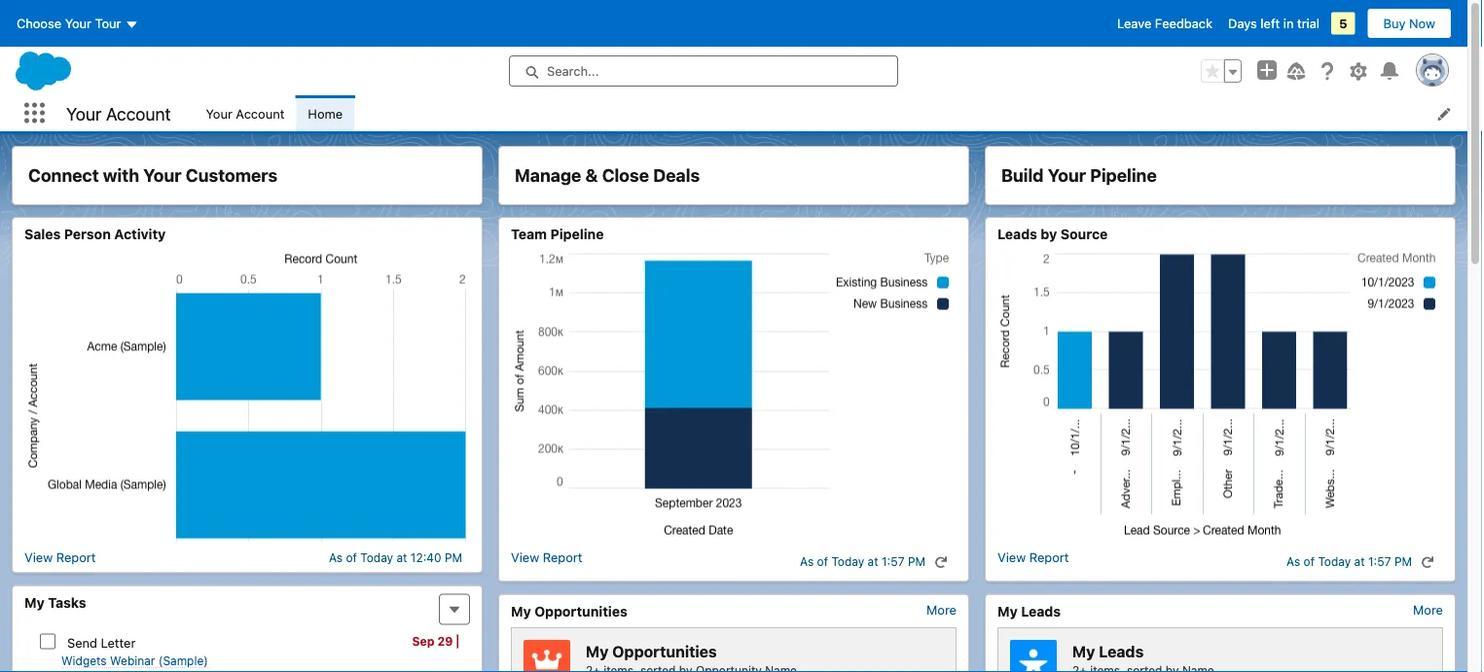 Task type: locate. For each thing, give the bounding box(es) containing it.
pm left text default image
[[908, 555, 926, 569]]

leads by source
[[998, 226, 1108, 242]]

as for build
[[1287, 555, 1300, 569]]

0 horizontal spatial at
[[397, 551, 407, 564]]

more link
[[927, 603, 957, 617], [1413, 603, 1443, 617]]

opportunities
[[534, 603, 628, 619], [612, 643, 717, 661]]

today left text default image
[[832, 555, 864, 569]]

of for manage & close deals
[[817, 555, 828, 569]]

account left home link
[[236, 106, 285, 121]]

today left text default icon at the bottom right
[[1318, 555, 1351, 569]]

2 horizontal spatial view report link
[[998, 550, 1069, 574]]

pm left text default icon at the bottom right
[[1394, 555, 1412, 569]]

more
[[927, 603, 957, 617], [1413, 603, 1443, 617]]

today left 12:​40
[[360, 551, 393, 564]]

more down text default image
[[927, 603, 957, 617]]

3 view from the left
[[998, 550, 1026, 565]]

at for manage & close deals
[[868, 555, 878, 569]]

0 vertical spatial my leads
[[998, 603, 1061, 619]]

2 horizontal spatial at
[[1354, 555, 1365, 569]]

pipeline right 'team'
[[550, 226, 604, 242]]

0 horizontal spatial view
[[24, 550, 53, 565]]

pm right 12:​40
[[445, 551, 462, 564]]

1 horizontal spatial at
[[868, 555, 878, 569]]

my
[[24, 595, 45, 611], [511, 603, 531, 619], [998, 603, 1018, 619], [586, 643, 609, 661], [1072, 643, 1095, 661]]

text default image
[[934, 556, 948, 569]]

as of today at 1:​57 pm left text default image
[[800, 555, 926, 569]]

2 more from the left
[[1413, 603, 1443, 617]]

your up connect on the top left of page
[[66, 103, 102, 124]]

pm
[[445, 551, 462, 564], [908, 555, 926, 569], [1394, 555, 1412, 569]]

deals
[[653, 165, 700, 186]]

0 horizontal spatial as of today at 1:​57 pm
[[800, 555, 926, 569]]

view
[[24, 550, 53, 565], [511, 550, 539, 565], [998, 550, 1026, 565]]

2 horizontal spatial view report
[[998, 550, 1069, 565]]

view report for deals
[[511, 550, 582, 565]]

more link down text default icon at the bottom right
[[1413, 603, 1443, 617]]

1 horizontal spatial view report
[[511, 550, 582, 565]]

2 more link from the left
[[1413, 603, 1443, 617]]

feedback
[[1155, 16, 1213, 31]]

search...
[[547, 64, 599, 78]]

1:​57 for build your pipeline
[[1368, 555, 1391, 569]]

2 report from the left
[[543, 550, 582, 565]]

1:​57 left text default icon at the bottom right
[[1368, 555, 1391, 569]]

0 horizontal spatial 1:​57
[[882, 555, 905, 569]]

as of today at 1:​57 pm left text default icon at the bottom right
[[1287, 555, 1412, 569]]

0 horizontal spatial more link
[[927, 603, 957, 617]]

pm for manage
[[908, 555, 926, 569]]

text default image
[[1421, 556, 1434, 569]]

choose your tour button
[[16, 8, 140, 39]]

2 horizontal spatial pm
[[1394, 555, 1412, 569]]

view report link
[[24, 550, 96, 565], [511, 550, 582, 574], [998, 550, 1069, 574]]

more link down text default image
[[927, 603, 957, 617]]

connect
[[28, 165, 99, 186]]

your right with
[[143, 165, 182, 186]]

send letter link
[[67, 635, 136, 650]]

pipeline up the source
[[1090, 165, 1157, 186]]

my leads link
[[998, 603, 1061, 620], [1057, 640, 1431, 672]]

1 report from the left
[[56, 550, 96, 565]]

sep 29
[[412, 635, 453, 649]]

of
[[346, 551, 357, 564], [817, 555, 828, 569], [1304, 555, 1315, 569]]

buy now
[[1383, 16, 1435, 31]]

your account link
[[194, 95, 296, 131]]

by
[[1041, 226, 1057, 242]]

1 horizontal spatial report
[[543, 550, 582, 565]]

as
[[329, 551, 343, 564], [800, 555, 814, 569], [1287, 555, 1300, 569]]

0 horizontal spatial view report link
[[24, 550, 96, 565]]

more link for build your pipeline
[[1413, 603, 1443, 617]]

1 horizontal spatial account
[[236, 106, 285, 121]]

at left 12:​40
[[397, 551, 407, 564]]

your account up with
[[66, 103, 171, 124]]

view for deals
[[511, 550, 539, 565]]

1 view from the left
[[24, 550, 53, 565]]

1 horizontal spatial of
[[817, 555, 828, 569]]

view report for customers
[[24, 550, 96, 565]]

1 horizontal spatial more link
[[1413, 603, 1443, 617]]

send letter widgets webinar (sample)
[[61, 635, 208, 668]]

days left in trial
[[1228, 16, 1320, 31]]

0 horizontal spatial report
[[56, 550, 96, 565]]

my opportunities link
[[511, 603, 628, 620], [570, 640, 944, 672]]

1 horizontal spatial pm
[[908, 555, 926, 569]]

account
[[106, 103, 171, 124], [236, 106, 285, 121]]

group
[[1201, 59, 1242, 83]]

close
[[602, 165, 649, 186]]

1 more from the left
[[927, 603, 957, 617]]

show more my leads records element
[[1413, 603, 1443, 617]]

sales
[[24, 226, 61, 242]]

tasks
[[48, 595, 86, 611]]

today for manage & close deals
[[832, 555, 864, 569]]

1 vertical spatial pipeline
[[550, 226, 604, 242]]

2 view from the left
[[511, 550, 539, 565]]

build
[[1001, 165, 1044, 186]]

1:​57
[[882, 555, 905, 569], [1368, 555, 1391, 569]]

my tasks
[[24, 595, 86, 611]]

12:​40
[[411, 551, 441, 564]]

at left text default image
[[868, 555, 878, 569]]

your account up customers
[[206, 106, 285, 121]]

more for manage & close deals
[[927, 603, 957, 617]]

connect with your customers
[[28, 165, 277, 186]]

2 vertical spatial leads
[[1099, 643, 1144, 661]]

pipeline
[[1090, 165, 1157, 186], [550, 226, 604, 242]]

2 view report link from the left
[[511, 550, 582, 574]]

2 view report from the left
[[511, 550, 582, 565]]

0 horizontal spatial my leads
[[998, 603, 1061, 619]]

1 vertical spatial my opportunities link
[[570, 640, 944, 672]]

list
[[194, 95, 1468, 131]]

3 view report link from the left
[[998, 550, 1069, 574]]

now
[[1409, 16, 1435, 31]]

leads
[[998, 226, 1037, 242], [1021, 603, 1061, 619], [1099, 643, 1144, 661]]

1 horizontal spatial view report link
[[511, 550, 582, 574]]

1 horizontal spatial as of today at 1:​57 pm
[[1287, 555, 1412, 569]]

1 view report from the left
[[24, 550, 96, 565]]

1:​57 for manage & close deals
[[882, 555, 905, 569]]

with
[[103, 165, 139, 186]]

today
[[360, 551, 393, 564], [832, 555, 864, 569], [1318, 555, 1351, 569]]

2 1:​57 from the left
[[1368, 555, 1391, 569]]

your inside list
[[206, 106, 232, 121]]

1 view report link from the left
[[24, 550, 96, 565]]

as of today at 1:​57 pm
[[800, 555, 926, 569], [1287, 555, 1412, 569]]

0 horizontal spatial as
[[329, 551, 343, 564]]

your left tour
[[65, 16, 92, 31]]

tour
[[95, 16, 121, 31]]

account up connect with your customers
[[106, 103, 171, 124]]

your
[[65, 16, 92, 31], [66, 103, 102, 124], [206, 106, 232, 121], [143, 165, 182, 186], [1048, 165, 1086, 186]]

1 more link from the left
[[927, 603, 957, 617]]

buy now button
[[1367, 8, 1452, 39]]

1 horizontal spatial today
[[832, 555, 864, 569]]

buy
[[1383, 16, 1406, 31]]

view report
[[24, 550, 96, 565], [511, 550, 582, 565], [998, 550, 1069, 565]]

sales person activity
[[24, 226, 166, 242]]

2 as of today at 1:​57 pm from the left
[[1287, 555, 1412, 569]]

more down text default icon at the bottom right
[[1413, 603, 1443, 617]]

1 vertical spatial opportunities
[[612, 643, 717, 661]]

1 as of today at 1:​57 pm from the left
[[800, 555, 926, 569]]

0 vertical spatial pipeline
[[1090, 165, 1157, 186]]

my opportunities
[[511, 603, 628, 619], [586, 643, 717, 661]]

2 horizontal spatial of
[[1304, 555, 1315, 569]]

0 horizontal spatial view report
[[24, 550, 96, 565]]

2 horizontal spatial report
[[1029, 550, 1069, 565]]

1 vertical spatial leads
[[1021, 603, 1061, 619]]

1 horizontal spatial as
[[800, 555, 814, 569]]

your up customers
[[206, 106, 232, 121]]

1 horizontal spatial my leads
[[1072, 643, 1144, 661]]

trial
[[1297, 16, 1320, 31]]

2 horizontal spatial today
[[1318, 555, 1351, 569]]

2 horizontal spatial view
[[998, 550, 1026, 565]]

my leads
[[998, 603, 1061, 619], [1072, 643, 1144, 661]]

1 vertical spatial my leads link
[[1057, 640, 1431, 672]]

0 horizontal spatial more
[[927, 603, 957, 617]]

home
[[308, 106, 343, 121]]

1 vertical spatial my opportunities
[[586, 643, 717, 661]]

0 horizontal spatial your account
[[66, 103, 171, 124]]

1:​57 left text default image
[[882, 555, 905, 569]]

1 horizontal spatial 1:​57
[[1368, 555, 1391, 569]]

leave feedback link
[[1117, 16, 1213, 31]]

1 horizontal spatial view
[[511, 550, 539, 565]]

at left text default icon at the bottom right
[[1354, 555, 1365, 569]]

pm for build
[[1394, 555, 1412, 569]]

1 horizontal spatial more
[[1413, 603, 1443, 617]]

report
[[56, 550, 96, 565], [543, 550, 582, 565], [1029, 550, 1069, 565]]

at
[[397, 551, 407, 564], [868, 555, 878, 569], [1354, 555, 1365, 569]]

your account
[[66, 103, 171, 124], [206, 106, 285, 121]]

1 1:​57 from the left
[[882, 555, 905, 569]]

team
[[511, 226, 547, 242]]

2 horizontal spatial as
[[1287, 555, 1300, 569]]



Task type: vqa. For each thing, say whether or not it's contained in the screenshot.
top Opportunities
yes



Task type: describe. For each thing, give the bounding box(es) containing it.
&
[[585, 165, 598, 186]]

0 vertical spatial opportunities
[[534, 603, 628, 619]]

widgets webinar (sample) link
[[61, 654, 208, 669]]

person
[[64, 226, 111, 242]]

source
[[1061, 226, 1108, 242]]

your inside popup button
[[65, 16, 92, 31]]

0 horizontal spatial account
[[106, 103, 171, 124]]

manage & close deals
[[515, 165, 700, 186]]

29
[[438, 635, 453, 649]]

3 view report from the left
[[998, 550, 1069, 565]]

send
[[67, 635, 97, 650]]

view report link for deals
[[511, 550, 582, 574]]

sep
[[412, 635, 435, 649]]

customers
[[186, 165, 277, 186]]

more for build your pipeline
[[1413, 603, 1443, 617]]

0 vertical spatial my leads link
[[998, 603, 1061, 620]]

at for build your pipeline
[[1354, 555, 1365, 569]]

today for build your pipeline
[[1318, 555, 1351, 569]]

list containing your account
[[194, 95, 1468, 131]]

as of today at 1:​57 pm for build your pipeline
[[1287, 555, 1412, 569]]

left
[[1261, 16, 1280, 31]]

1 horizontal spatial your account
[[206, 106, 285, 121]]

0 horizontal spatial pipeline
[[550, 226, 604, 242]]

days
[[1228, 16, 1257, 31]]

in
[[1283, 16, 1294, 31]]

5
[[1339, 16, 1347, 31]]

0 horizontal spatial today
[[360, 551, 393, 564]]

as of today at 12:​40 pm
[[329, 551, 462, 564]]

widgets
[[61, 654, 107, 668]]

0 vertical spatial leads
[[998, 226, 1037, 242]]

0 vertical spatial my opportunities link
[[511, 603, 628, 620]]

3 report from the left
[[1029, 550, 1069, 565]]

more link for manage & close deals
[[927, 603, 957, 617]]

manage
[[515, 165, 581, 186]]

choose your tour
[[17, 16, 121, 31]]

build your pipeline
[[1001, 165, 1157, 186]]

your right build
[[1048, 165, 1086, 186]]

(sample)
[[158, 654, 208, 668]]

view report link for customers
[[24, 550, 96, 565]]

view for customers
[[24, 550, 53, 565]]

0 vertical spatial my opportunities
[[511, 603, 628, 619]]

search... button
[[509, 55, 898, 87]]

home link
[[296, 95, 354, 131]]

choose
[[17, 16, 61, 31]]

1 horizontal spatial pipeline
[[1090, 165, 1157, 186]]

activity
[[114, 226, 166, 242]]

webinar
[[110, 654, 155, 668]]

leave
[[1117, 16, 1152, 31]]

as of today at 1:​57 pm for manage & close deals
[[800, 555, 926, 569]]

0 horizontal spatial of
[[346, 551, 357, 564]]

team pipeline
[[511, 226, 604, 242]]

report for deals
[[543, 550, 582, 565]]

1 vertical spatial my leads
[[1072, 643, 1144, 661]]

report for customers
[[56, 550, 96, 565]]

letter
[[101, 635, 136, 650]]

leave feedback
[[1117, 16, 1213, 31]]

show more my opportunities records element
[[927, 603, 957, 617]]

as for manage
[[800, 555, 814, 569]]

of for build your pipeline
[[1304, 555, 1315, 569]]

0 horizontal spatial pm
[[445, 551, 462, 564]]



